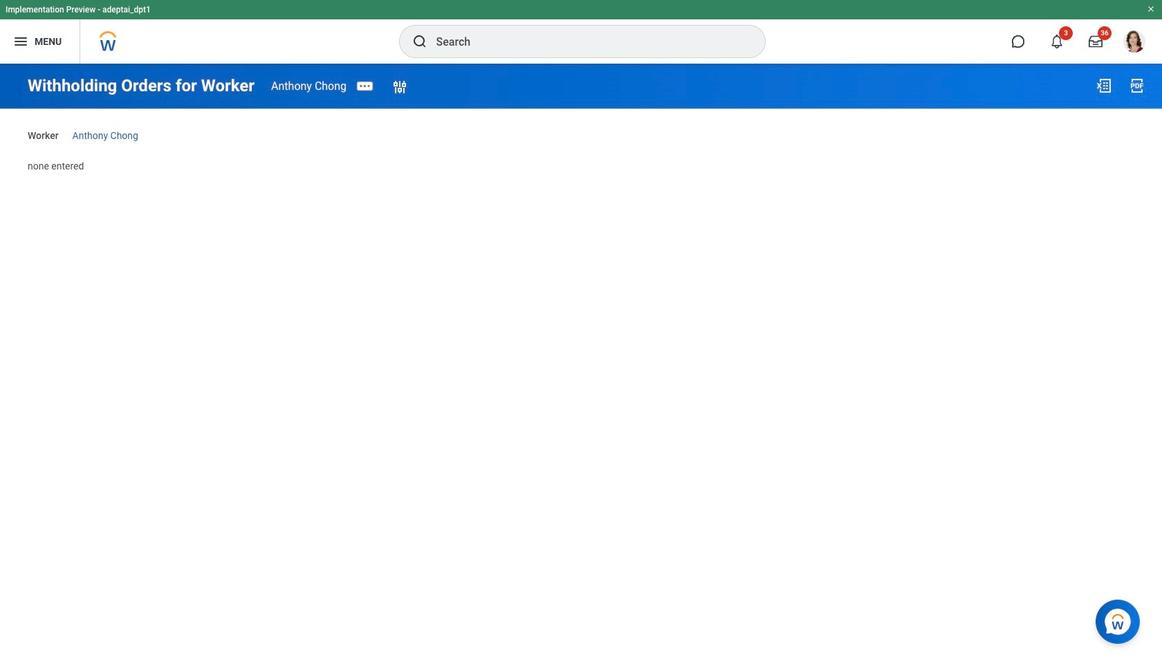 Task type: describe. For each thing, give the bounding box(es) containing it.
view printable version (pdf) image
[[1129, 77, 1146, 94]]

close environment banner image
[[1147, 5, 1155, 13]]

Search Workday  search field
[[436, 26, 737, 57]]

inbox large image
[[1089, 35, 1103, 48]]

search image
[[411, 33, 428, 50]]



Task type: vqa. For each thing, say whether or not it's contained in the screenshot.
the Change Selection icon
yes



Task type: locate. For each thing, give the bounding box(es) containing it.
export to excel image
[[1096, 77, 1113, 94]]

banner
[[0, 0, 1162, 64]]

justify image
[[12, 33, 29, 50]]

change selection image
[[392, 79, 408, 96]]

main content
[[0, 64, 1162, 185]]

notifications large image
[[1050, 35, 1064, 48]]

profile logan mcneil image
[[1124, 30, 1146, 55]]



